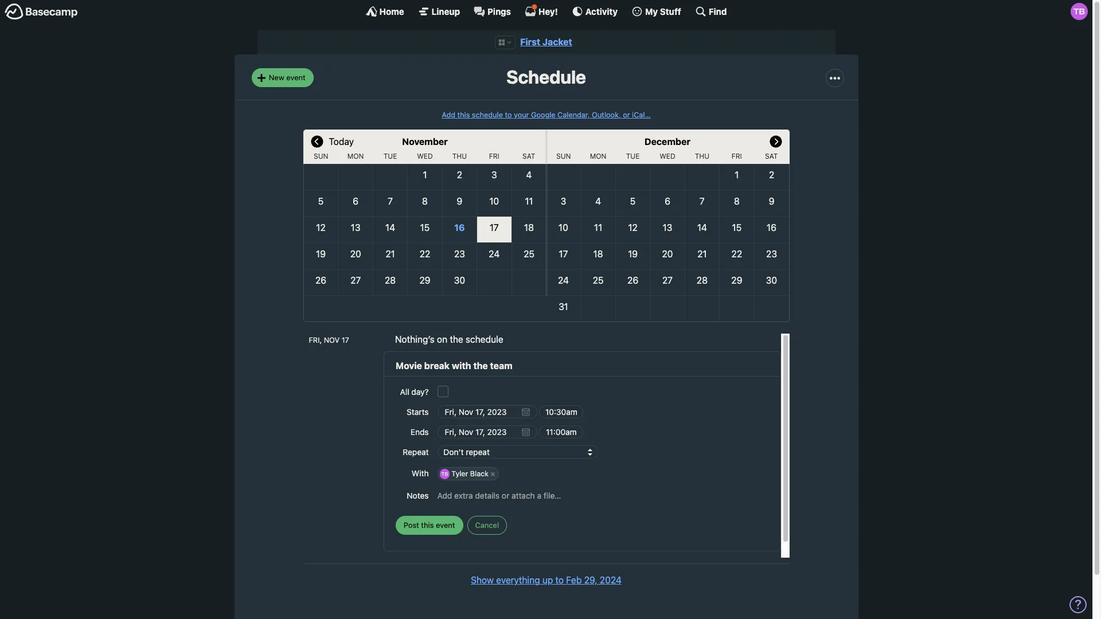 Task type: locate. For each thing, give the bounding box(es) containing it.
0 horizontal spatial wed
[[417, 152, 433, 161]]

up
[[543, 576, 553, 586]]

today link
[[329, 130, 354, 153]]

With text field
[[500, 467, 769, 482]]

2 fri from the left
[[732, 152, 742, 161]]

add this schedule to your google calendar, outlook, or ical… link
[[442, 111, 651, 119]]

repeat
[[403, 448, 429, 457]]

1 sun from the left
[[314, 152, 328, 161]]

1 mon from the left
[[348, 152, 364, 161]]

nothing's
[[395, 334, 435, 345]]

tue
[[384, 152, 397, 161], [626, 152, 640, 161]]

0 horizontal spatial tue
[[384, 152, 397, 161]]

activity link
[[572, 6, 618, 17]]

2024
[[600, 576, 622, 586]]

2 sun from the left
[[557, 152, 571, 161]]

0 horizontal spatial thu
[[453, 152, 467, 161]]

this right add
[[458, 111, 470, 119]]

with
[[412, 469, 429, 479]]

0 vertical spatial this
[[458, 111, 470, 119]]

tue right today link
[[384, 152, 397, 161]]

tue down the or
[[626, 152, 640, 161]]

2 thu from the left
[[695, 152, 710, 161]]

to left your
[[505, 111, 512, 119]]

wed down november
[[417, 152, 433, 161]]

pick a time… field for ends
[[540, 426, 584, 439]]

1 horizontal spatial fri
[[732, 152, 742, 161]]

0 horizontal spatial fri
[[489, 152, 500, 161]]

1 vertical spatial schedule
[[466, 334, 504, 345]]

Choose date… field
[[438, 406, 537, 419], [438, 426, 537, 439]]

schedule left your
[[472, 111, 503, 119]]

everything
[[496, 576, 540, 586]]

on
[[437, 334, 448, 345]]

1 pick a time… field from the top
[[540, 406, 584, 419]]

mon down outlook,
[[590, 152, 607, 161]]

schedule
[[472, 111, 503, 119], [466, 334, 504, 345]]

my stuff button
[[632, 6, 682, 17]]

0 vertical spatial event
[[286, 73, 306, 82]]

2 tue from the left
[[626, 152, 640, 161]]

my
[[646, 6, 658, 16]]

today
[[329, 137, 354, 147]]

to inside button
[[556, 576, 564, 586]]

add
[[442, 111, 456, 119]]

day?
[[412, 387, 429, 397]]

1 horizontal spatial wed
[[660, 152, 676, 161]]

2 choose date… field from the top
[[438, 426, 537, 439]]

mon for november
[[348, 152, 364, 161]]

1 horizontal spatial tue
[[626, 152, 640, 161]]

0 vertical spatial choose date… field
[[438, 406, 537, 419]]

1 horizontal spatial this
[[458, 111, 470, 119]]

mon
[[348, 152, 364, 161], [590, 152, 607, 161]]

wed down december
[[660, 152, 676, 161]]

0 vertical spatial to
[[505, 111, 512, 119]]

0 vertical spatial pick a time… field
[[540, 406, 584, 419]]

1 horizontal spatial sun
[[557, 152, 571, 161]]

to right up
[[556, 576, 564, 586]]

event
[[286, 73, 306, 82], [436, 521, 455, 530]]

your
[[514, 111, 529, 119]]

this for add
[[458, 111, 470, 119]]

1 wed from the left
[[417, 152, 433, 161]]

or
[[623, 111, 630, 119]]

the
[[450, 334, 463, 345]]

post this event
[[404, 521, 455, 530]]

1 horizontal spatial sat
[[765, 152, 778, 161]]

all day?
[[400, 387, 429, 397]]

1 sat from the left
[[523, 152, 536, 161]]

Pick a time… field
[[540, 406, 584, 419], [540, 426, 584, 439]]

1 horizontal spatial thu
[[695, 152, 710, 161]]

sat for november
[[523, 152, 536, 161]]

this inside button
[[421, 521, 434, 530]]

show
[[471, 576, 494, 586]]

0 horizontal spatial mon
[[348, 152, 364, 161]]

thu
[[453, 152, 467, 161], [695, 152, 710, 161]]

my stuff
[[646, 6, 682, 16]]

2 wed from the left
[[660, 152, 676, 161]]

0 horizontal spatial this
[[421, 521, 434, 530]]

1 horizontal spatial mon
[[590, 152, 607, 161]]

0 horizontal spatial sat
[[523, 152, 536, 161]]

hey! button
[[525, 4, 558, 17]]

2 sat from the left
[[765, 152, 778, 161]]

home link
[[366, 6, 404, 17]]

activity
[[586, 6, 618, 16]]

sun for december
[[557, 152, 571, 161]]

this
[[458, 111, 470, 119], [421, 521, 434, 530]]

first jacket
[[521, 37, 573, 47]]

event inside button
[[436, 521, 455, 530]]

1 vertical spatial event
[[436, 521, 455, 530]]

1 choose date… field from the top
[[438, 406, 537, 419]]

mon down today
[[348, 152, 364, 161]]

2 pick a time… field from the top
[[540, 426, 584, 439]]

1 vertical spatial pick a time… field
[[540, 426, 584, 439]]

to for schedule
[[505, 111, 512, 119]]

event right new in the top of the page
[[286, 73, 306, 82]]

to
[[505, 111, 512, 119], [556, 576, 564, 586]]

wed
[[417, 152, 433, 161], [660, 152, 676, 161]]

1 vertical spatial choose date… field
[[438, 426, 537, 439]]

post
[[404, 521, 419, 530]]

this right post
[[421, 521, 434, 530]]

fri for december
[[732, 152, 742, 161]]

1 thu from the left
[[453, 152, 467, 161]]

1 vertical spatial to
[[556, 576, 564, 586]]

2 mon from the left
[[590, 152, 607, 161]]

sun for november
[[314, 152, 328, 161]]

0 horizontal spatial sun
[[314, 152, 328, 161]]

sun left today link
[[314, 152, 328, 161]]

all
[[400, 387, 409, 397]]

sat
[[523, 152, 536, 161], [765, 152, 778, 161]]

wed for november
[[417, 152, 433, 161]]

cancel
[[475, 521, 499, 530]]

choose date… field for ends
[[438, 426, 537, 439]]

1 horizontal spatial event
[[436, 521, 455, 530]]

0 horizontal spatial to
[[505, 111, 512, 119]]

1 fri from the left
[[489, 152, 500, 161]]

1 vertical spatial this
[[421, 521, 434, 530]]

ends
[[411, 428, 429, 437]]

sun down calendar,
[[557, 152, 571, 161]]

december
[[645, 137, 691, 147]]

choose date… field for starts
[[438, 406, 537, 419]]

fri
[[489, 152, 500, 161], [732, 152, 742, 161]]

sun
[[314, 152, 328, 161], [557, 152, 571, 161]]

thu for november
[[453, 152, 467, 161]]

1 tue from the left
[[384, 152, 397, 161]]

google
[[531, 111, 556, 119]]

tyler
[[452, 470, 468, 479]]

schedule right the
[[466, 334, 504, 345]]

1 horizontal spatial to
[[556, 576, 564, 586]]

pick a time… field for starts
[[540, 406, 584, 419]]

thu for december
[[695, 152, 710, 161]]

event right post
[[436, 521, 455, 530]]



Task type: describe. For each thing, give the bounding box(es) containing it.
× link
[[488, 470, 499, 479]]

new event link
[[252, 69, 314, 87]]

first
[[521, 37, 541, 47]]

november
[[402, 137, 448, 147]]

pings button
[[474, 6, 511, 17]]

17
[[342, 336, 349, 345]]

new event
[[269, 73, 306, 82]]

fri,
[[309, 336, 322, 345]]

0 horizontal spatial event
[[286, 73, 306, 82]]

×
[[491, 470, 496, 479]]

lineup link
[[418, 6, 460, 17]]

main element
[[0, 0, 1093, 22]]

tue for december
[[626, 152, 640, 161]]

starts
[[407, 407, 429, 417]]

wed for december
[[660, 152, 676, 161]]

mon for december
[[590, 152, 607, 161]]

cancel button
[[467, 516, 507, 535]]

to for up
[[556, 576, 564, 586]]

find button
[[695, 6, 727, 17]]

Notes text field
[[438, 486, 769, 506]]

fri for november
[[489, 152, 500, 161]]

nothing's on the schedule
[[395, 334, 504, 345]]

post this event button
[[396, 516, 463, 535]]

this for post
[[421, 521, 434, 530]]

show        everything      up to        feb 29, 2024
[[471, 576, 622, 586]]

black
[[470, 470, 489, 479]]

pings
[[488, 6, 511, 16]]

switch accounts image
[[5, 3, 78, 21]]

show        everything      up to        feb 29, 2024 button
[[471, 574, 622, 588]]

first jacket link
[[521, 37, 573, 47]]

jacket
[[543, 37, 573, 47]]

outlook,
[[592, 111, 621, 119]]

Type the name of the event… text field
[[396, 359, 769, 373]]

ical…
[[632, 111, 651, 119]]

home
[[380, 6, 404, 16]]

tue for november
[[384, 152, 397, 161]]

hey!
[[539, 6, 558, 16]]

tyler black image
[[1071, 3, 1088, 20]]

new
[[269, 73, 284, 82]]

nov
[[324, 336, 340, 345]]

add this schedule to your google calendar, outlook, or ical…
[[442, 111, 651, 119]]

fri, nov 17
[[309, 336, 349, 345]]

sat for december
[[765, 152, 778, 161]]

notes
[[407, 491, 429, 501]]

29,
[[584, 576, 598, 586]]

0 vertical spatial schedule
[[472, 111, 503, 119]]

stuff
[[660, 6, 682, 16]]

find
[[709, 6, 727, 16]]

lineup
[[432, 6, 460, 16]]

tyler black ×
[[452, 470, 496, 479]]

calendar,
[[558, 111, 590, 119]]

schedule
[[507, 66, 586, 88]]

feb
[[566, 576, 582, 586]]



Task type: vqa. For each thing, say whether or not it's contained in the screenshot.
free
no



